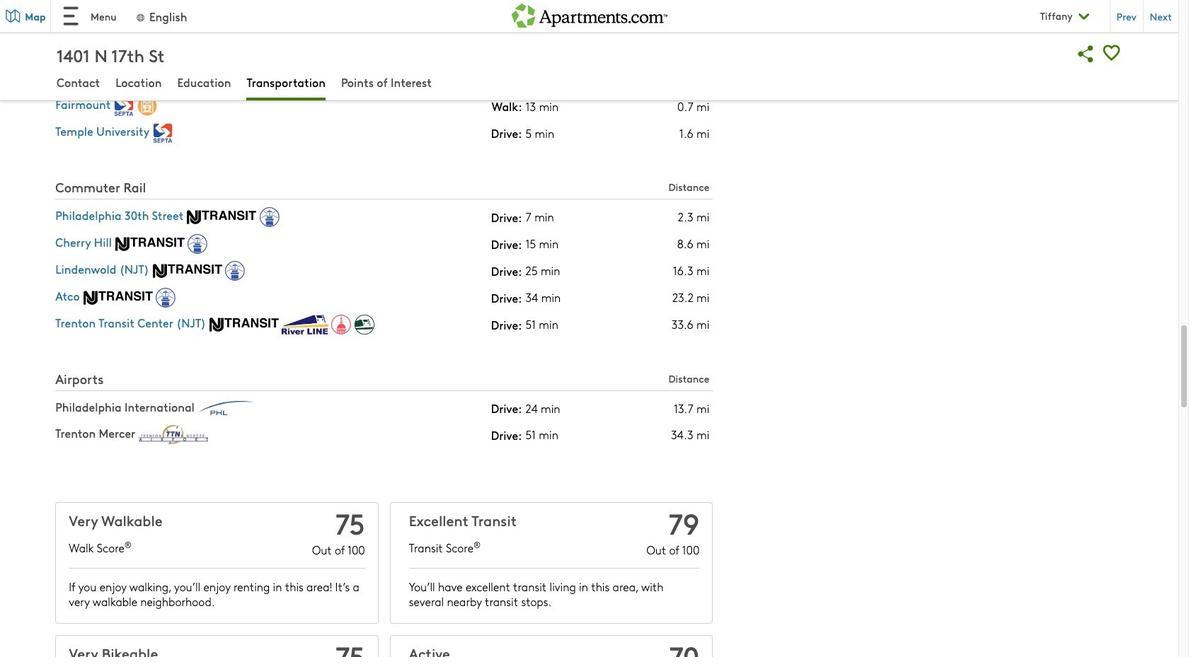 Task type: vqa. For each thing, say whether or not it's contained in the screenshot.
Miami
no



Task type: locate. For each thing, give the bounding box(es) containing it.
0 horizontal spatial atlantic city line image
[[156, 288, 176, 308]]

trenton mercer image
[[139, 425, 208, 445]]

1 vertical spatial broad street line image
[[137, 96, 157, 116]]

1 vertical spatial atlantic city line image
[[188, 234, 208, 254]]

southeastern pennsylvania transportation authority rapid transit image left broad street line icon
[[124, 16, 144, 35]]

0 horizontal spatial river line image
[[282, 315, 328, 335]]

river line image right northeast corridor line icon
[[354, 315, 374, 335]]

broad street line image
[[154, 69, 174, 89], [137, 96, 157, 116]]

river line image left northeast corridor line icon
[[282, 315, 328, 335]]

atlantic city line image
[[260, 207, 280, 227], [188, 234, 208, 254], [156, 288, 176, 308]]

1 horizontal spatial atlantic city line image
[[188, 234, 208, 254]]

broad street line image down southeastern pennsylvania transportation authority rapid transit icon
[[137, 96, 157, 116]]

2 horizontal spatial atlantic city line image
[[260, 207, 280, 227]]

1 horizontal spatial river line image
[[354, 315, 374, 335]]

river line image
[[282, 315, 328, 335], [354, 315, 374, 335]]

nj transit commuter rail image
[[187, 210, 257, 224], [115, 237, 185, 251], [153, 264, 222, 278], [83, 291, 153, 305], [210, 318, 279, 332]]

southeastern pennsylvania transportation authority rapid transit image
[[124, 16, 144, 35], [114, 96, 134, 116]]

0 vertical spatial broad street line image
[[154, 69, 174, 89]]

share listing image
[[1074, 41, 1099, 67]]

broad street line image right southeastern pennsylvania transportation authority rapid transit icon
[[154, 69, 174, 89]]

2 river line image from the left
[[354, 315, 374, 335]]

southeastern pennsylvania transportation authority rapid transit image down southeastern pennsylvania transportation authority rapid transit icon
[[114, 96, 134, 116]]

broad street line image for southeastern pennsylvania transportation authority rapid transit icon
[[154, 69, 174, 89]]

philadelphia international image
[[198, 402, 268, 415]]

atlantic city line image
[[225, 261, 245, 281]]



Task type: describe. For each thing, give the bounding box(es) containing it.
southeastern pennsylvania transportation authority regional rail image
[[153, 123, 173, 143]]

southeastern pennsylvania transportation authority rapid transit image
[[131, 69, 151, 89]]

2 vertical spatial atlantic city line image
[[156, 288, 176, 308]]

0 vertical spatial atlantic city line image
[[260, 207, 280, 227]]

broad street line image
[[147, 16, 167, 35]]

1 river line image from the left
[[282, 315, 328, 335]]

broad street line image for southeastern pennsylvania transportation authority rapid transit image to the bottom
[[137, 96, 157, 116]]

apartments.com logo image
[[512, 0, 667, 27]]

northeast corridor line image
[[332, 315, 351, 335]]

1 vertical spatial southeastern pennsylvania transportation authority rapid transit image
[[114, 96, 134, 116]]

0 vertical spatial southeastern pennsylvania transportation authority rapid transit image
[[124, 16, 144, 35]]



